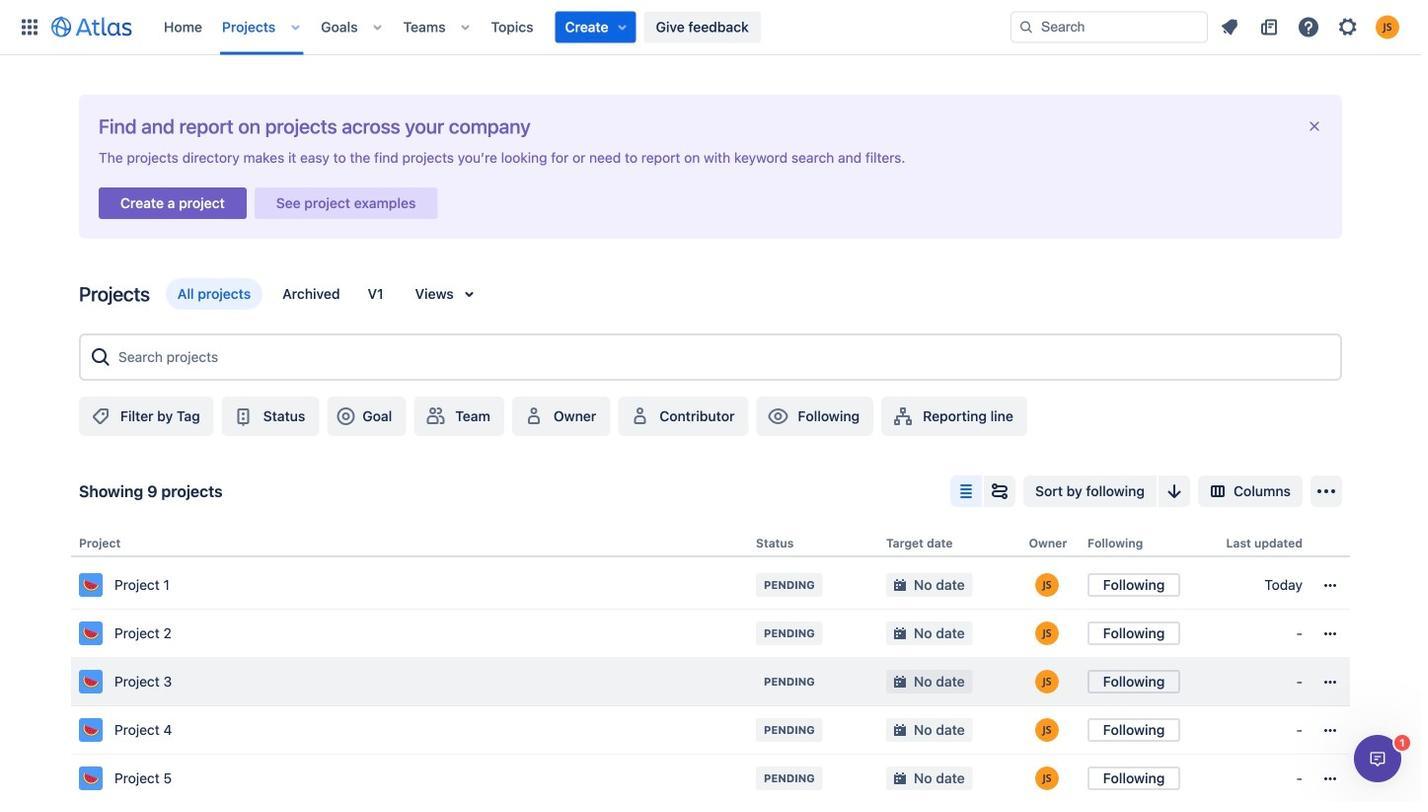 Task type: locate. For each thing, give the bounding box(es) containing it.
search projects image
[[89, 345, 113, 369]]

display as list image
[[954, 480, 978, 503]]

notifications image
[[1218, 15, 1241, 39]]

Search projects field
[[113, 339, 1332, 375]]

following image
[[766, 405, 790, 428]]

dialog
[[1354, 735, 1401, 783]]

tag image
[[89, 405, 113, 428]]

search image
[[1018, 19, 1034, 35]]

banner
[[0, 0, 1421, 55]]

None search field
[[1011, 11, 1208, 43]]



Task type: vqa. For each thing, say whether or not it's contained in the screenshot.
list item at the top
no



Task type: describe. For each thing, give the bounding box(es) containing it.
account image
[[1376, 15, 1399, 39]]

settings image
[[1336, 15, 1360, 39]]

Search field
[[1011, 11, 1208, 43]]

reverse sort order image
[[1163, 480, 1186, 503]]

close banner image
[[1307, 118, 1322, 134]]

help image
[[1297, 15, 1320, 39]]

switch to... image
[[18, 15, 41, 39]]

top element
[[12, 0, 1011, 55]]

status image
[[232, 405, 255, 428]]

display as timeline image
[[988, 480, 1012, 503]]

more options image
[[1315, 480, 1338, 503]]



